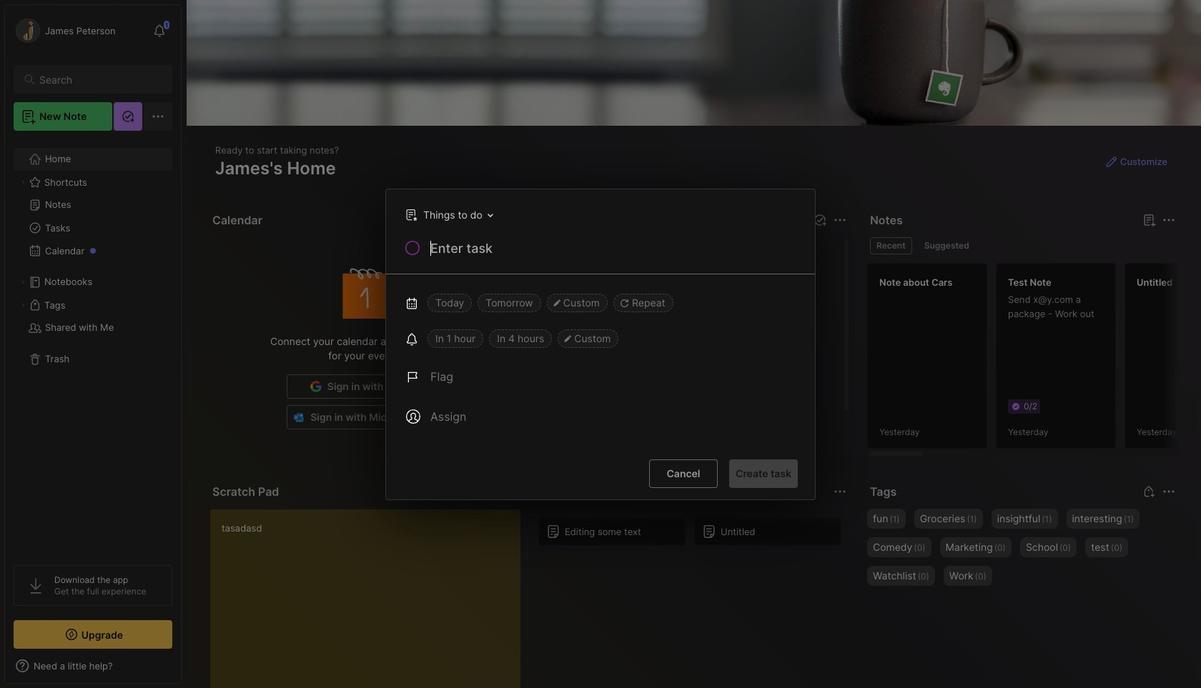 Task type: vqa. For each thing, say whether or not it's contained in the screenshot.
WHAT'S NEW 'field'
no



Task type: describe. For each thing, give the bounding box(es) containing it.
main element
[[0, 0, 186, 689]]

expand notebooks image
[[19, 278, 27, 287]]

2 tab from the left
[[918, 238, 976, 255]]

tree inside main element
[[5, 140, 181, 553]]

Enter task text field
[[429, 239, 798, 264]]

Search text field
[[39, 73, 160, 87]]

new task image
[[813, 213, 828, 228]]



Task type: locate. For each thing, give the bounding box(es) containing it.
tab
[[871, 238, 913, 255], [918, 238, 976, 255]]

Go to note or move task field
[[399, 204, 499, 225]]

none search field inside main element
[[39, 71, 160, 88]]

tree
[[5, 140, 181, 553]]

tab list
[[871, 238, 1174, 255]]

expand tags image
[[19, 301, 27, 310]]

1 tab from the left
[[871, 238, 913, 255]]

None search field
[[39, 71, 160, 88]]

0 horizontal spatial tab
[[871, 238, 913, 255]]

1 horizontal spatial tab
[[918, 238, 976, 255]]

Start writing… text field
[[222, 510, 520, 689]]

row group
[[539, 246, 851, 465], [868, 263, 1202, 458], [539, 518, 851, 555]]



